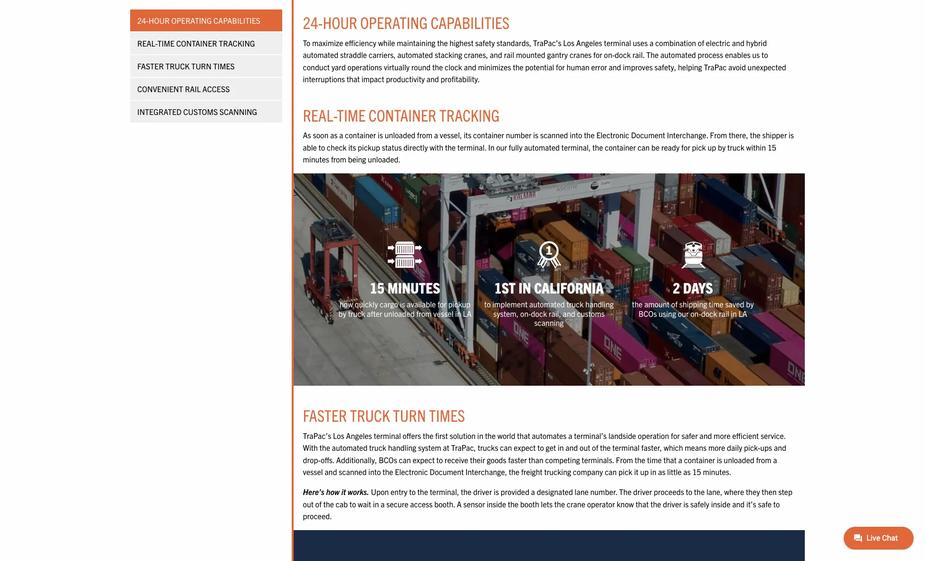 Task type: vqa. For each thing, say whether or not it's contained in the screenshot.
topmost pickup
yes



Task type: describe. For each thing, give the bounding box(es) containing it.
human
[[567, 62, 590, 72]]

2 vertical spatial terminal
[[613, 443, 640, 453]]

is inside '15 minutes how quickly cargo is available for pickup by truck after unloaded from vessel in la'
[[400, 300, 405, 309]]

to
[[303, 38, 311, 47]]

cab
[[336, 500, 348, 509]]

15 inside as soon as a container is unloaded from a vessel, its container number is scanned into the electronic document interchange. from there, the shipper is able to check its pickup status directly with the terminal. in our fully automated terminal, the container can be ready for pick up by truck within 15 minutes from being unloaded.
[[768, 143, 777, 152]]

los inside trapac's los angeles terminal offers the first solution in the world that automates a terminal's landside operation for safer and more efficient service. with the automated truck handling system at trapac, trucks can expect to get in and out of the terminal faster, which means more daily pick-ups and drop-offs. additionally, bcos can expect to receive their goods faster than competing terminals. from the time that a container is unloaded from a vessel and scanned into the electronic document interchange, the freight trucking company can pick it up in as little as 15 minutes.
[[333, 431, 345, 441]]

the inside upon entry to the terminal, the driver is provided a designated lane number. the driver proceeds to the lane, where they then step out of the cab to wait in a secure access booth. a sensor inside the booth lets the crane operator know that the driver is safely inside and it's safe to proceed.
[[620, 487, 632, 497]]

a up little
[[679, 455, 683, 465]]

scanned inside as soon as a container is unloaded from a vessel, its container number is scanned into the electronic document interchange. from there, the shipper is able to check its pickup status directly with the terminal. in our fully automated terminal, the container can be ready for pick up by truck within 15 minutes from being unloaded.
[[541, 130, 568, 140]]

implement
[[493, 300, 528, 309]]

additionally,
[[336, 455, 377, 465]]

uses
[[633, 38, 648, 47]]

automated down combination
[[661, 50, 697, 60]]

vessel inside trapac's los angeles terminal offers the first solution in the world that automates a terminal's landside operation for safer and more efficient service. with the automated truck handling system at trapac, trucks can expect to get in and out of the terminal faster, which means more daily pick-ups and drop-offs. additionally, bcos can expect to receive their goods faster than competing terminals. from the time that a container is unloaded from a vessel and scanned into the electronic document interchange, the freight trucking company can pick it up in as little as 15 minutes.
[[303, 468, 323, 477]]

1 vertical spatial faster
[[303, 405, 347, 426]]

1 horizontal spatial real-time container tracking
[[303, 105, 500, 125]]

number
[[506, 130, 532, 140]]

convenient
[[137, 84, 183, 94]]

combination
[[656, 38, 697, 47]]

solution
[[450, 431, 476, 441]]

document inside as soon as a container is unloaded from a vessel, its container number is scanned into the electronic document interchange. from there, the shipper is able to check its pickup status directly with the terminal. in our fully automated terminal, the container can be ready for pick up by truck within 15 minutes from being unloaded.
[[632, 130, 666, 140]]

to inside to maximize efficiency while maintaining the highest safety standards, trapac's los angeles terminal uses a combination of electric and hybrid automated straddle carriers, automated stacking cranes, and rail mounted gantry cranes for on-dock rail. the automated process enables us to conduct yard operations virtually round the clock and minimizes the potential for human error and improves safety, helping trapac avoid unexpected interruptions that impact productivity and profitability.
[[762, 50, 769, 60]]

and up the enables
[[733, 38, 745, 47]]

trapac's inside to maximize efficiency while maintaining the highest safety standards, trapac's los angeles terminal uses a combination of electric and hybrid automated straddle carriers, automated stacking cranes, and rail mounted gantry cranes for on-dock rail. the automated process enables us to conduct yard operations virtually round the clock and minimizes the potential for human error and improves safety, helping trapac avoid unexpected interruptions that impact productivity and profitability.
[[534, 38, 562, 47]]

is right shipper
[[789, 130, 795, 140]]

0 vertical spatial expect
[[514, 443, 536, 453]]

from inside as soon as a container is unloaded from a vessel, its container number is scanned into the electronic document interchange. from there, the shipper is able to check its pickup status directly with the terminal. in our fully automated terminal, the container can be ready for pick up by truck within 15 minutes from being unloaded.
[[710, 130, 728, 140]]

here's
[[303, 487, 325, 497]]

1st
[[495, 278, 516, 297]]

electronic inside trapac's los angeles terminal offers the first solution in the world that automates a terminal's landside operation for safer and more efficient service. with the automated truck handling system at trapac, trucks can expect to get in and out of the terminal faster, which means more daily pick-ups and drop-offs. additionally, bcos can expect to receive their goods faster than competing terminals. from the time that a container is unloaded from a vessel and scanned into the electronic document interchange, the freight trucking company can pick it up in as little as 15 minutes.
[[395, 468, 428, 477]]

proceeds
[[654, 487, 685, 497]]

by inside 2 days the amount of shipping time saved by bcos using our on-dock rail in la
[[747, 300, 754, 309]]

0 horizontal spatial real-
[[137, 39, 157, 48]]

as
[[303, 130, 311, 140]]

a left terminal's
[[569, 431, 573, 441]]

pick inside as soon as a container is unloaded from a vessel, its container number is scanned into the electronic document interchange. from there, the shipper is able to check its pickup status directly with the terminal. in our fully automated terminal, the container can be ready for pick up by truck within 15 minutes from being unloaded.
[[693, 143, 706, 152]]

daily
[[728, 443, 743, 453]]

trapac,
[[451, 443, 476, 453]]

shipping
[[680, 300, 708, 309]]

0 horizontal spatial faster
[[137, 61, 164, 71]]

with
[[430, 143, 444, 152]]

0 horizontal spatial driver
[[474, 487, 492, 497]]

in inside upon entry to the terminal, the driver is provided a designated lane number. the driver proceeds to the lane, where they then step out of the cab to wait in a secure access booth. a sensor inside the booth lets the crane operator know that the driver is safely inside and it's safe to proceed.
[[373, 500, 379, 509]]

0 vertical spatial container
[[176, 39, 217, 48]]

2 horizontal spatial as
[[684, 468, 691, 477]]

24- inside 'link'
[[137, 16, 148, 25]]

trucks
[[478, 443, 499, 453]]

offs.
[[321, 455, 335, 465]]

on- inside to maximize efficiency while maintaining the highest safety standards, trapac's los angeles terminal uses a combination of electric and hybrid automated straddle carriers, automated stacking cranes, and rail mounted gantry cranes for on-dock rail. the automated process enables us to conduct yard operations virtually round the clock and minimizes the potential for human error and improves safety, helping trapac avoid unexpected interruptions that impact productivity and profitability.
[[605, 50, 615, 60]]

unloaded inside trapac's los angeles terminal offers the first solution in the world that automates a terminal's landside operation for safer and more efficient service. with the automated truck handling system at trapac, trucks can expect to get in and out of the terminal faster, which means more daily pick-ups and drop-offs. additionally, bcos can expect to receive their goods faster than competing terminals. from the time that a container is unloaded from a vessel and scanned into the electronic document interchange, the freight trucking company can pick it up in as little as 15 minutes.
[[724, 455, 755, 465]]

in left little
[[651, 468, 657, 477]]

for up error
[[594, 50, 603, 60]]

of inside 2 days the amount of shipping time saved by bcos using our on-dock rail in la
[[672, 300, 678, 309]]

ups
[[761, 443, 773, 453]]

it inside trapac's los angeles terminal offers the first solution in the world that automates a terminal's landside operation for safer and more efficient service. with the automated truck handling system at trapac, trucks can expect to get in and out of the terminal faster, which means more daily pick-ups and drop-offs. additionally, bcos can expect to receive their goods faster than competing terminals. from the time that a container is unloaded from a vessel and scanned into the electronic document interchange, the freight trucking company can pick it up in as little as 15 minutes.
[[635, 468, 639, 477]]

24-hour operating capabilities inside 'link'
[[137, 16, 260, 25]]

faster truck turn times link
[[130, 55, 282, 77]]

booth
[[521, 500, 540, 509]]

and down round
[[427, 74, 439, 84]]

2 days the amount of shipping time saved by bcos using our on-dock rail in la
[[633, 278, 754, 318]]

1 horizontal spatial its
[[464, 130, 472, 140]]

in inside 2 days the amount of shipping time saved by bcos using our on-dock rail in la
[[731, 309, 737, 318]]

lets
[[541, 500, 553, 509]]

truck inside trapac's los angeles terminal offers the first solution in the world that automates a terminal's landside operation for safer and more efficient service. with the automated truck handling system at trapac, trucks can expect to get in and out of the terminal faster, which means more daily pick-ups and drop-offs. additionally, bcos can expect to receive their goods faster than competing terminals. from the time that a container is unloaded from a vessel and scanned into the electronic document interchange, the freight trucking company can pick it up in as little as 15 minutes.
[[370, 443, 387, 453]]

fully
[[509, 143, 523, 152]]

landside
[[609, 431, 637, 441]]

document inside trapac's los angeles terminal offers the first solution in the world that automates a terminal's landside operation for safer and more efficient service. with the automated truck handling system at trapac, trucks can expect to get in and out of the terminal faster, which means more daily pick-ups and drop-offs. additionally, bcos can expect to receive their goods faster than competing terminals. from the time that a container is unloaded from a vessel and scanned into the electronic document interchange, the freight trucking company can pick it up in as little as 15 minutes.
[[430, 468, 464, 477]]

a down upon
[[381, 500, 385, 509]]

minimizes
[[478, 62, 512, 72]]

hour inside 'link'
[[148, 16, 169, 25]]

1 vertical spatial time
[[337, 105, 366, 125]]

integrated customs scanning link
[[130, 101, 282, 123]]

dock inside to maximize efficiency while maintaining the highest safety standards, trapac's los angeles terminal uses a combination of electric and hybrid automated straddle carriers, automated stacking cranes, and rail mounted gantry cranes for on-dock rail. the automated process enables us to conduct yard operations virtually round the clock and minimizes the potential for human error and improves safety, helping trapac avoid unexpected interruptions that impact productivity and profitability.
[[615, 50, 631, 60]]

truck inside 1st in california to implement automated truck handling system, on-dock rail, and customs scanning
[[567, 300, 584, 309]]

little
[[668, 468, 682, 477]]

automated inside trapac's los angeles terminal offers the first solution in the world that automates a terminal's landside operation for safer and more efficient service. with the automated truck handling system at trapac, trucks can expect to get in and out of the terminal faster, which means more daily pick-ups and drop-offs. additionally, bcos can expect to receive their goods faster than competing terminals. from the time that a container is unloaded from a vessel and scanned into the electronic document interchange, the freight trucking company can pick it up in as little as 15 minutes.
[[332, 443, 368, 453]]

that down which
[[664, 455, 677, 465]]

provided
[[501, 487, 530, 497]]

1 vertical spatial more
[[709, 443, 726, 453]]

0 horizontal spatial real-time container tracking
[[137, 39, 255, 48]]

truck inside faster truck turn times link
[[165, 61, 190, 71]]

handling inside 1st in california to implement automated truck handling system, on-dock rail, and customs scanning
[[586, 300, 614, 309]]

pick inside trapac's los angeles terminal offers the first solution in the world that automates a terminal's landside operation for safer and more efficient service. with the automated truck handling system at trapac, trucks can expect to get in and out of the terminal faster, which means more daily pick-ups and drop-offs. additionally, bcos can expect to receive their goods faster than competing terminals. from the time that a container is unloaded from a vessel and scanned into the electronic document interchange, the freight trucking company can pick it up in as little as 15 minutes.
[[619, 468, 633, 477]]

for inside trapac's los angeles terminal offers the first solution in the world that automates a terminal's landside operation for safer and more efficient service. with the automated truck handling system at trapac, trucks can expect to get in and out of the terminal faster, which means more daily pick-ups and drop-offs. additionally, bcos can expect to receive their goods faster than competing terminals. from the time that a container is unloaded from a vessel and scanned into the electronic document interchange, the freight trucking company can pick it up in as little as 15 minutes.
[[671, 431, 680, 441]]

receive
[[445, 455, 469, 465]]

time inside trapac's los angeles terminal offers the first solution in the world that automates a terminal's landside operation for safer and more efficient service. with the automated truck handling system at trapac, trucks can expect to get in and out of the terminal faster, which means more daily pick-ups and drop-offs. additionally, bcos can expect to receive their goods faster than competing terminals. from the time that a container is unloaded from a vessel and scanned into the electronic document interchange, the freight trucking company can pick it up in as little as 15 minutes.
[[648, 455, 662, 465]]

0 vertical spatial more
[[714, 431, 731, 441]]

a down service. on the bottom right
[[774, 455, 778, 465]]

container inside trapac's los angeles terminal offers the first solution in the world that automates a terminal's landside operation for safer and more efficient service. with the automated truck handling system at trapac, trucks can expect to get in and out of the terminal faster, which means more daily pick-ups and drop-offs. additionally, bcos can expect to receive their goods faster than competing terminals. from the time that a container is unloaded from a vessel and scanned into the electronic document interchange, the freight trucking company can pick it up in as little as 15 minutes.
[[685, 455, 716, 465]]

up inside trapac's los angeles terminal offers the first solution in the world that automates a terminal's landside operation for safer and more efficient service. with the automated truck handling system at trapac, trucks can expect to get in and out of the terminal faster, which means more daily pick-ups and drop-offs. additionally, bcos can expect to receive their goods faster than competing terminals. from the time that a container is unloaded from a vessel and scanned into the electronic document interchange, the freight trucking company can pick it up in as little as 15 minutes.
[[641, 468, 649, 477]]

using
[[659, 309, 677, 318]]

automated inside as soon as a container is unloaded from a vessel, its container number is scanned into the electronic document interchange. from there, the shipper is able to check its pickup status directly with the terminal. in our fully automated terminal, the container can be ready for pick up by truck within 15 minutes from being unloaded.
[[525, 143, 560, 152]]

interchange.
[[667, 130, 709, 140]]

dock inside 2 days the amount of shipping time saved by bcos using our on-dock rail in la
[[702, 309, 718, 318]]

know
[[617, 500, 634, 509]]

upon
[[371, 487, 389, 497]]

on- inside 2 days the amount of shipping time saved by bcos using our on-dock rail in la
[[691, 309, 702, 318]]

1 vertical spatial how
[[326, 487, 340, 497]]

unloaded inside as soon as a container is unloaded from a vessel, its container number is scanned into the electronic document interchange. from there, the shipper is able to check its pickup status directly with the terminal. in our fully automated terminal, the container can be ready for pick up by truck within 15 minutes from being unloaded.
[[385, 130, 416, 140]]

the inside 2 days the amount of shipping time saved by bcos using our on-dock rail in la
[[633, 300, 643, 309]]

trapac's los angeles terminal offers the first solution in the world that automates a terminal's landside operation for safer and more efficient service. with the automated truck handling system at trapac, trucks can expect to get in and out of the terminal faster, which means more daily pick-ups and drop-offs. additionally, bcos can expect to receive their goods faster than competing terminals. from the time that a container is unloaded from a vessel and scanned into the electronic document interchange, the freight trucking company can pick it up in as little as 15 minutes.
[[303, 431, 787, 477]]

quickly
[[355, 300, 378, 309]]

scanning
[[219, 107, 257, 117]]

for inside '15 minutes how quickly cargo is available for pickup by truck after unloaded from vessel in la'
[[438, 300, 447, 309]]

handling inside trapac's los angeles terminal offers the first solution in the world that automates a terminal's landside operation for safer and more efficient service. with the automated truck handling system at trapac, trucks can expect to get in and out of the terminal faster, which means more daily pick-ups and drop-offs. additionally, bcos can expect to receive their goods faster than competing terminals. from the time that a container is unloaded from a vessel and scanned into the electronic document interchange, the freight trucking company can pick it up in as little as 15 minutes.
[[388, 443, 417, 453]]

1 vertical spatial tracking
[[440, 105, 500, 125]]

can down world
[[500, 443, 512, 453]]

stacking
[[435, 50, 463, 60]]

gantry
[[548, 50, 568, 60]]

cranes,
[[464, 50, 489, 60]]

automated up conduct
[[303, 50, 339, 60]]

and up minimizes at the top of the page
[[490, 50, 503, 60]]

competing
[[546, 455, 580, 465]]

1 vertical spatial times
[[429, 405, 465, 426]]

lane
[[575, 487, 589, 497]]

of inside to maximize efficiency while maintaining the highest safety standards, trapac's los angeles terminal uses a combination of electric and hybrid automated straddle carriers, automated stacking cranes, and rail mounted gantry cranes for on-dock rail. the automated process enables us to conduct yard operations virtually round the clock and minimizes the potential for human error and improves safety, helping trapac avoid unexpected interruptions that impact productivity and profitability.
[[698, 38, 705, 47]]

conduct
[[303, 62, 330, 72]]

to right safe
[[774, 500, 781, 509]]

after
[[367, 309, 383, 318]]

is left provided
[[494, 487, 499, 497]]

with
[[303, 443, 318, 453]]

freight
[[522, 468, 543, 477]]

sensor
[[464, 500, 485, 509]]

out inside trapac's los angeles terminal offers the first solution in the world that automates a terminal's landside operation for safer and more efficient service. with the automated truck handling system at trapac, trucks can expect to get in and out of the terminal faster, which means more daily pick-ups and drop-offs. additionally, bcos can expect to receive their goods faster than competing terminals. from the time that a container is unloaded from a vessel and scanned into the electronic document interchange, the freight trucking company can pick it up in as little as 15 minutes.
[[580, 443, 591, 453]]

enables
[[726, 50, 751, 60]]

entry
[[391, 487, 408, 497]]

0 vertical spatial time
[[157, 39, 174, 48]]

goods
[[487, 455, 507, 465]]

profitability.
[[441, 74, 480, 84]]

1st in california to implement automated truck handling system, on-dock rail, and customs scanning
[[485, 278, 614, 327]]

access
[[410, 500, 433, 509]]

how inside '15 minutes how quickly cargo is available for pickup by truck after unloaded from vessel in la'
[[340, 300, 353, 309]]

of inside trapac's los angeles terminal offers the first solution in the world that automates a terminal's landside operation for safer and more efficient service. with the automated truck handling system at trapac, trucks can expect to get in and out of the terminal faster, which means more daily pick-ups and drop-offs. additionally, bcos can expect to receive their goods faster than competing terminals. from the time that a container is unloaded from a vessel and scanned into the electronic document interchange, the freight trucking company can pick it up in as little as 15 minutes.
[[593, 443, 599, 453]]

container up being
[[345, 130, 376, 140]]

operating inside 24-hour operating capabilities 'link'
[[171, 16, 212, 25]]

terminal, inside as soon as a container is unloaded from a vessel, its container number is scanned into the electronic document interchange. from there, the shipper is able to check its pickup status directly with the terminal. in our fully automated terminal, the container can be ready for pick up by truck within 15 minutes from being unloaded.
[[562, 143, 591, 152]]

convenient rail access
[[137, 84, 230, 94]]

container up in
[[474, 130, 505, 140]]

and down cranes,
[[464, 62, 477, 72]]

to left 'get'
[[538, 443, 544, 453]]

to right entry
[[410, 487, 416, 497]]

to maximize efficiency while maintaining the highest safety standards, trapac's los angeles terminal uses a combination of electric and hybrid automated straddle carriers, automated stacking cranes, and rail mounted gantry cranes for on-dock rail. the automated process enables us to conduct yard operations virtually round the clock and minimizes the potential for human error and improves safety, helping trapac avoid unexpected interruptions that impact productivity and profitability.
[[303, 38, 787, 84]]

in right 'get'
[[558, 443, 564, 453]]

rail.
[[633, 50, 645, 60]]

able
[[303, 143, 317, 152]]

proceed.
[[303, 512, 332, 521]]

la for 15 minutes
[[463, 309, 472, 318]]

pick-
[[745, 443, 761, 453]]

first
[[436, 431, 448, 441]]

our inside as soon as a container is unloaded from a vessel, its container number is scanned into the electronic document interchange. from there, the shipper is able to check its pickup status directly with the terminal. in our fully automated terminal, the container can be ready for pick up by truck within 15 minutes from being unloaded.
[[497, 143, 507, 152]]

interchange,
[[466, 468, 507, 477]]

number.
[[591, 487, 618, 497]]

bcos inside trapac's los angeles terminal offers the first solution in the world that automates a terminal's landside operation for safer and more efficient service. with the automated truck handling system at trapac, trucks can expect to get in and out of the terminal faster, which means more daily pick-ups and drop-offs. additionally, bcos can expect to receive their goods faster than competing terminals. from the time that a container is unloaded from a vessel and scanned into the electronic document interchange, the freight trucking company can pick it up in as little as 15 minutes.
[[379, 455, 397, 465]]

1 vertical spatial its
[[349, 143, 356, 152]]

rail inside 2 days the amount of shipping time saved by bcos using our on-dock rail in la
[[719, 309, 730, 318]]

from inside trapac's los angeles terminal offers the first solution in the world that automates a terminal's landside operation for safer and more efficient service. with the automated truck handling system at trapac, trucks can expect to get in and out of the terminal faster, which means more daily pick-ups and drop-offs. additionally, bcos can expect to receive their goods faster than competing terminals. from the time that a container is unloaded from a vessel and scanned into the electronic document interchange, the freight trucking company can pick it up in as little as 15 minutes.
[[616, 455, 634, 465]]

0 horizontal spatial faster truck turn times
[[137, 61, 235, 71]]

offers
[[403, 431, 421, 441]]

1 horizontal spatial driver
[[634, 487, 653, 497]]

operations
[[348, 62, 382, 72]]

trapac's inside trapac's los angeles terminal offers the first solution in the world that automates a terminal's landside operation for safer and more efficient service. with the automated truck handling system at trapac, trucks can expect to get in and out of the terminal faster, which means more daily pick-ups and drop-offs. additionally, bcos can expect to receive their goods faster than competing terminals. from the time that a container is unloaded from a vessel and scanned into the electronic document interchange, the freight trucking company can pick it up in as little as 15 minutes.
[[303, 431, 332, 441]]

soon
[[313, 130, 329, 140]]

scanning
[[535, 318, 564, 327]]

avoid
[[729, 62, 747, 72]]

can inside as soon as a container is unloaded from a vessel, its container number is scanned into the electronic document interchange. from there, the shipper is able to check its pickup status directly with the terminal. in our fully automated terminal, the container can be ready for pick up by truck within 15 minutes from being unloaded.
[[638, 143, 650, 152]]

to right cab
[[350, 500, 356, 509]]

automated down maintaining
[[398, 50, 433, 60]]

efficiency
[[345, 38, 377, 47]]

out inside upon entry to the terminal, the driver is provided a designated lane number. the driver proceeds to the lane, where they then step out of the cab to wait in a secure access booth. a sensor inside the booth lets the crane operator know that the driver is safely inside and it's safe to proceed.
[[303, 500, 314, 509]]

in inside 1st in california to implement automated truck handling system, on-dock rail, and customs scanning
[[519, 278, 532, 297]]

container left be
[[605, 143, 636, 152]]

and inside upon entry to the terminal, the driver is provided a designated lane number. the driver proceeds to the lane, where they then step out of the cab to wait in a secure access booth. a sensor inside the booth lets the crane operator know that the driver is safely inside and it's safe to proceed.
[[733, 500, 745, 509]]

angeles inside trapac's los angeles terminal offers the first solution in the world that automates a terminal's landside operation for safer and more efficient service. with the automated truck handling system at trapac, trucks can expect to get in and out of the terminal faster, which means more daily pick-ups and drop-offs. additionally, bcos can expect to receive their goods faster than competing terminals. from the time that a container is unloaded from a vessel and scanned into the electronic document interchange, the freight trucking company can pick it up in as little as 15 minutes.
[[346, 431, 372, 441]]

operation
[[638, 431, 670, 441]]

which
[[664, 443, 684, 453]]

in up trucks
[[478, 431, 484, 441]]

company
[[573, 468, 604, 477]]

can down terminals.
[[605, 468, 617, 477]]

1 horizontal spatial faster truck turn times
[[303, 405, 465, 426]]

1 horizontal spatial as
[[659, 468, 666, 477]]

terminal inside to maximize efficiency while maintaining the highest safety standards, trapac's los angeles terminal uses a combination of electric and hybrid automated straddle carriers, automated stacking cranes, and rail mounted gantry cranes for on-dock rail. the automated process enables us to conduct yard operations virtually round the clock and minimizes the potential for human error and improves safety, helping trapac avoid unexpected interruptions that impact productivity and profitability.
[[604, 38, 632, 47]]

days
[[684, 278, 714, 297]]

interruptions
[[303, 74, 345, 84]]

is right number
[[534, 130, 539, 140]]

a up check
[[340, 130, 343, 140]]

in inside '15 minutes how quickly cargo is available for pickup by truck after unloaded from vessel in la'
[[455, 309, 461, 318]]

at
[[443, 443, 450, 453]]

and right ups
[[775, 443, 787, 453]]

for inside as soon as a container is unloaded from a vessel, its container number is scanned into the electronic document interchange. from there, the shipper is able to check its pickup status directly with the terminal. in our fully automated terminal, the container can be ready for pick up by truck within 15 minutes from being unloaded.
[[682, 143, 691, 152]]

1 vertical spatial real-
[[303, 105, 337, 125]]

and right error
[[609, 62, 622, 72]]

1 horizontal spatial container
[[369, 105, 437, 125]]

trucking
[[545, 468, 572, 477]]

for down gantry
[[556, 62, 565, 72]]

1 horizontal spatial operating
[[361, 12, 428, 33]]

1 horizontal spatial hour
[[323, 12, 358, 33]]

lane,
[[707, 487, 723, 497]]

a
[[457, 500, 462, 509]]

ready
[[662, 143, 680, 152]]



Task type: locate. For each thing, give the bounding box(es) containing it.
automated up additionally,
[[332, 443, 368, 453]]

dock left saved
[[702, 309, 718, 318]]

time inside 2 days the amount of shipping time saved by bcos using our on-dock rail in la
[[710, 300, 724, 309]]

angeles inside to maximize efficiency while maintaining the highest safety standards, trapac's los angeles terminal uses a combination of electric and hybrid automated straddle carriers, automated stacking cranes, and rail mounted gantry cranes for on-dock rail. the automated process enables us to conduct yard operations virtually round the clock and minimizes the potential for human error and improves safety, helping trapac avoid unexpected interruptions that impact productivity and profitability.
[[577, 38, 603, 47]]

as right little
[[684, 468, 691, 477]]

los inside to maximize efficiency while maintaining the highest safety standards, trapac's los angeles terminal uses a combination of electric and hybrid automated straddle carriers, automated stacking cranes, and rail mounted gantry cranes for on-dock rail. the automated process enables us to conduct yard operations virtually round the clock and minimizes the potential for human error and improves safety, helping trapac avoid unexpected interruptions that impact productivity and profitability.
[[564, 38, 575, 47]]

0 vertical spatial tracking
[[219, 39, 255, 48]]

pickup right available
[[449, 300, 471, 309]]

1 horizontal spatial tracking
[[440, 105, 500, 125]]

upon entry to the terminal, the driver is provided a designated lane number. the driver proceeds to the lane, where they then step out of the cab to wait in a secure access booth. a sensor inside the booth lets the crane operator know that the driver is safely inside and it's safe to proceed.
[[303, 487, 793, 521]]

real-time container tracking up status
[[303, 105, 500, 125]]

real- up convenient
[[137, 39, 157, 48]]

1 vertical spatial electronic
[[395, 468, 428, 477]]

document down "receive"
[[430, 468, 464, 477]]

tracking up vessel,
[[440, 105, 500, 125]]

15
[[768, 143, 777, 152], [370, 278, 385, 297], [693, 468, 702, 477]]

1 horizontal spatial it
[[635, 468, 639, 477]]

operator
[[588, 500, 615, 509]]

real-time container tracking link
[[130, 32, 282, 54]]

0 vertical spatial times
[[213, 61, 235, 71]]

0 horizontal spatial tracking
[[219, 39, 255, 48]]

then
[[762, 487, 777, 497]]

that inside upon entry to the terminal, the driver is provided a designated lane number. the driver proceeds to the lane, where they then step out of the cab to wait in a secure access booth. a sensor inside the booth lets the crane operator know that the driver is safely inside and it's safe to proceed.
[[636, 500, 649, 509]]

electronic
[[597, 130, 630, 140], [395, 468, 428, 477]]

1 horizontal spatial vessel
[[434, 309, 454, 318]]

0 vertical spatial rail
[[504, 50, 515, 60]]

up down faster,
[[641, 468, 649, 477]]

0 horizontal spatial handling
[[388, 443, 417, 453]]

inside down provided
[[487, 500, 507, 509]]

to inside 1st in california to implement automated truck handling system, on-dock rail, and customs scanning
[[485, 300, 491, 309]]

our
[[497, 143, 507, 152], [678, 309, 689, 318]]

pickup inside as soon as a container is unloaded from a vessel, its container number is scanned into the electronic document interchange. from there, the shipper is able to check its pickup status directly with the terminal. in our fully automated terminal, the container can be ready for pick up by truck within 15 minutes from being unloaded.
[[358, 143, 380, 152]]

1 horizontal spatial 15
[[693, 468, 702, 477]]

up inside as soon as a container is unloaded from a vessel, its container number is scanned into the electronic document interchange. from there, the shipper is able to check its pickup status directly with the terminal. in our fully automated terminal, the container can be ready for pick up by truck within 15 minutes from being unloaded.
[[708, 143, 717, 152]]

1 vertical spatial it
[[342, 487, 346, 497]]

0 horizontal spatial hour
[[148, 16, 169, 25]]

can
[[638, 143, 650, 152], [500, 443, 512, 453], [399, 455, 411, 465], [605, 468, 617, 477]]

from inside trapac's los angeles terminal offers the first solution in the world that automates a terminal's landside operation for safer and more efficient service. with the automated truck handling system at trapac, trucks can expect to get in and out of the terminal faster, which means more daily pick-ups and drop-offs. additionally, bcos can expect to receive their goods faster than competing terminals. from the time that a container is unloaded from a vessel and scanned into the electronic document interchange, the freight trucking company can pick it up in as little as 15 minutes.
[[757, 455, 772, 465]]

on- inside 1st in california to implement automated truck handling system, on-dock rail, and customs scanning
[[521, 309, 531, 318]]

15 up 'quickly'
[[370, 278, 385, 297]]

0 horizontal spatial vessel
[[303, 468, 323, 477]]

out down terminal's
[[580, 443, 591, 453]]

1 vertical spatial out
[[303, 500, 314, 509]]

1 vertical spatial pickup
[[449, 300, 471, 309]]

0 vertical spatial document
[[632, 130, 666, 140]]

1 horizontal spatial time
[[710, 300, 724, 309]]

truck
[[165, 61, 190, 71], [350, 405, 390, 426]]

that right know
[[636, 500, 649, 509]]

process
[[698, 50, 724, 60]]

minutes
[[388, 278, 441, 297]]

1 horizontal spatial the
[[647, 50, 659, 60]]

0 horizontal spatial document
[[430, 468, 464, 477]]

more left daily
[[709, 443, 726, 453]]

available
[[407, 300, 436, 309]]

la for 2 days
[[739, 309, 748, 318]]

faster
[[509, 455, 527, 465]]

1 vertical spatial terminal
[[374, 431, 401, 441]]

expect down system
[[413, 455, 435, 465]]

1 horizontal spatial 24-hour operating capabilities
[[303, 12, 510, 33]]

1 vertical spatial angeles
[[346, 431, 372, 441]]

trapac's up gantry
[[534, 38, 562, 47]]

0 horizontal spatial trapac's
[[303, 431, 332, 441]]

works.
[[348, 487, 370, 497]]

minutes.
[[703, 468, 732, 477]]

la inside '15 minutes how quickly cargo is available for pickup by truck after unloaded from vessel in la'
[[463, 309, 472, 318]]

turn up convenient rail access link
[[191, 61, 211, 71]]

2 horizontal spatial on-
[[691, 309, 702, 318]]

it left little
[[635, 468, 639, 477]]

driver up sensor
[[474, 487, 492, 497]]

their
[[470, 455, 485, 465]]

booth.
[[435, 500, 455, 509]]

where
[[725, 487, 745, 497]]

faster truck turn times up convenient rail access at the left top of the page
[[137, 61, 235, 71]]

0 horizontal spatial our
[[497, 143, 507, 152]]

real-time container tracking up faster truck turn times link
[[137, 39, 255, 48]]

0 horizontal spatial time
[[157, 39, 174, 48]]

vessel down the minutes
[[434, 309, 454, 318]]

1 horizontal spatial times
[[429, 405, 465, 426]]

0 horizontal spatial rail
[[504, 50, 515, 60]]

rail down standards,
[[504, 50, 515, 60]]

1 vertical spatial unloaded
[[384, 309, 415, 318]]

and down offs.
[[325, 468, 337, 477]]

container up status
[[369, 105, 437, 125]]

rail
[[185, 84, 201, 94]]

0 vertical spatial bcos
[[639, 309, 657, 318]]

is left safely
[[684, 500, 689, 509]]

2 horizontal spatial driver
[[663, 500, 682, 509]]

24-hour operating capabilities up maintaining
[[303, 12, 510, 33]]

from up directly
[[417, 130, 433, 140]]

trapac's
[[534, 38, 562, 47], [303, 431, 332, 441]]

la inside 2 days the amount of shipping time saved by bcos using our on-dock rail in la
[[739, 309, 748, 318]]

from down check
[[331, 155, 347, 164]]

by inside '15 minutes how quickly cargo is available for pickup by truck after unloaded from vessel in la'
[[339, 309, 347, 318]]

step
[[779, 487, 793, 497]]

us
[[753, 50, 760, 60]]

1 horizontal spatial pickup
[[449, 300, 471, 309]]

unloaded.
[[368, 155, 401, 164]]

0 vertical spatial into
[[570, 130, 583, 140]]

from down landside
[[616, 455, 634, 465]]

1 vertical spatial handling
[[388, 443, 417, 453]]

shipper
[[763, 130, 788, 140]]

can left be
[[638, 143, 650, 152]]

0 vertical spatial its
[[464, 130, 472, 140]]

0 horizontal spatial operating
[[171, 16, 212, 25]]

its
[[464, 130, 472, 140], [349, 143, 356, 152]]

rail inside to maximize efficiency while maintaining the highest safety standards, trapac's los angeles terminal uses a combination of electric and hybrid automated straddle carriers, automated stacking cranes, and rail mounted gantry cranes for on-dock rail. the automated process enables us to conduct yard operations virtually round the clock and minimizes the potential for human error and improves safety, helping trapac avoid unexpected interruptions that impact productivity and profitability.
[[504, 50, 515, 60]]

scanned inside trapac's los angeles terminal offers the first solution in the world that automates a terminal's landside operation for safer and more efficient service. with the automated truck handling system at trapac, trucks can expect to get in and out of the terminal faster, which means more daily pick-ups and drop-offs. additionally, bcos can expect to receive their goods faster than competing terminals. from the time that a container is unloaded from a vessel and scanned into the electronic document interchange, the freight trucking company can pick it up in as little as 15 minutes.
[[339, 468, 367, 477]]

is inside trapac's los angeles terminal offers the first solution in the world that automates a terminal's landside operation for safer and more efficient service. with the automated truck handling system at trapac, trucks can expect to get in and out of the terminal faster, which means more daily pick-ups and drop-offs. additionally, bcos can expect to receive their goods faster than competing terminals. from the time that a container is unloaded from a vessel and scanned into the electronic document interchange, the freight trucking company can pick it up in as little as 15 minutes.
[[717, 455, 723, 465]]

of up process
[[698, 38, 705, 47]]

1 vertical spatial our
[[678, 309, 689, 318]]

automated
[[303, 50, 339, 60], [398, 50, 433, 60], [661, 50, 697, 60], [525, 143, 560, 152], [530, 300, 565, 309], [332, 443, 368, 453]]

california
[[535, 278, 604, 297]]

0 vertical spatial terminal,
[[562, 143, 591, 152]]

rail right the shipping
[[719, 309, 730, 318]]

bcos left the using
[[639, 309, 657, 318]]

trapac's up 'with'
[[303, 431, 332, 441]]

container up faster truck turn times link
[[176, 39, 217, 48]]

truck down california
[[567, 300, 584, 309]]

truck inside '15 minutes how quickly cargo is available for pickup by truck after unloaded from vessel in la'
[[348, 309, 365, 318]]

faster truck turn times up offers
[[303, 405, 465, 426]]

0 horizontal spatial by
[[339, 309, 347, 318]]

1 vertical spatial truck
[[350, 405, 390, 426]]

as inside as soon as a container is unloaded from a vessel, its container number is scanned into the electronic document interchange. from there, the shipper is able to check its pickup status directly with the terminal. in our fully automated terminal, the container can be ready for pick up by truck within 15 minutes from being unloaded.
[[330, 130, 338, 140]]

that inside to maximize efficiency while maintaining the highest safety standards, trapac's los angeles terminal uses a combination of electric and hybrid automated straddle carriers, automated stacking cranes, and rail mounted gantry cranes for on-dock rail. the automated process enables us to conduct yard operations virtually round the clock and minimizes the potential for human error and improves safety, helping trapac avoid unexpected interruptions that impact productivity and profitability.
[[347, 74, 360, 84]]

system,
[[494, 309, 519, 318]]

2 vertical spatial unloaded
[[724, 455, 755, 465]]

automated down number
[[525, 143, 560, 152]]

bcos
[[639, 309, 657, 318], [379, 455, 397, 465]]

a right uses
[[650, 38, 654, 47]]

dock
[[615, 50, 631, 60], [531, 309, 547, 318], [702, 309, 718, 318]]

handling down offers
[[388, 443, 417, 453]]

0 horizontal spatial expect
[[413, 455, 435, 465]]

hour
[[323, 12, 358, 33], [148, 16, 169, 25]]

0 vertical spatial electronic
[[597, 130, 630, 140]]

1 vertical spatial pick
[[619, 468, 633, 477]]

0 vertical spatial turn
[[191, 61, 211, 71]]

capabilities
[[431, 12, 510, 33], [213, 16, 260, 25]]

more
[[714, 431, 731, 441], [709, 443, 726, 453]]

terminal's
[[575, 431, 607, 441]]

15 inside '15 minutes how quickly cargo is available for pickup by truck after unloaded from vessel in la'
[[370, 278, 385, 297]]

by right saved
[[747, 300, 754, 309]]

convenient rail access link
[[130, 78, 282, 100]]

be
[[652, 143, 660, 152]]

cranes
[[570, 50, 592, 60]]

terminal down landside
[[613, 443, 640, 453]]

1 horizontal spatial handling
[[586, 300, 614, 309]]

unloaded inside '15 minutes how quickly cargo is available for pickup by truck after unloaded from vessel in la'
[[384, 309, 415, 318]]

0 vertical spatial vessel
[[434, 309, 454, 318]]

system
[[418, 443, 442, 453]]

in right available
[[455, 309, 461, 318]]

how left 'quickly'
[[340, 300, 353, 309]]

0 vertical spatial 15
[[768, 143, 777, 152]]

and inside 1st in california to implement automated truck handling system, on-dock rail, and customs scanning
[[563, 309, 576, 318]]

to inside as soon as a container is unloaded from a vessel, its container number is scanned into the electronic document interchange. from there, the shipper is able to check its pickup status directly with the terminal. in our fully automated terminal, the container can be ready for pick up by truck within 15 minutes from being unloaded.
[[319, 143, 325, 152]]

that down the operations
[[347, 74, 360, 84]]

1 horizontal spatial pick
[[693, 143, 706, 152]]

that right world
[[517, 431, 531, 441]]

wait
[[358, 500, 371, 509]]

real-time container tracking
[[137, 39, 255, 48], [303, 105, 500, 125]]

bcos inside 2 days the amount of shipping time saved by bcos using our on-dock rail in la
[[639, 309, 657, 318]]

capabilities up highest
[[431, 12, 510, 33]]

of inside upon entry to the terminal, the driver is provided a designated lane number. the driver proceeds to the lane, where they then step out of the cab to wait in a secure access booth. a sensor inside the booth lets the crane operator know that the driver is safely inside and it's safe to proceed.
[[316, 500, 322, 509]]

pickup
[[358, 143, 380, 152], [449, 300, 471, 309]]

dock inside 1st in california to implement automated truck handling system, on-dock rail, and customs scanning
[[531, 309, 547, 318]]

in right the shipping
[[731, 309, 737, 318]]

it
[[635, 468, 639, 477], [342, 487, 346, 497]]

can down offers
[[399, 455, 411, 465]]

into inside as soon as a container is unloaded from a vessel, its container number is scanned into the electronic document interchange. from there, the shipper is able to check its pickup status directly with the terminal. in our fully automated terminal, the container can be ready for pick up by truck within 15 minutes from being unloaded.
[[570, 130, 583, 140]]

0 horizontal spatial inside
[[487, 500, 507, 509]]

by left 'quickly'
[[339, 309, 347, 318]]

the inside to maximize efficiency while maintaining the highest safety standards, trapac's los angeles terminal uses a combination of electric and hybrid automated straddle carriers, automated stacking cranes, and rail mounted gantry cranes for on-dock rail. the automated process enables us to conduct yard operations virtually round the clock and minimizes the potential for human error and improves safety, helping trapac avoid unexpected interruptions that impact productivity and profitability.
[[647, 50, 659, 60]]

0 horizontal spatial time
[[648, 455, 662, 465]]

for up which
[[671, 431, 680, 441]]

24-
[[303, 12, 323, 33], [137, 16, 148, 25]]

1 horizontal spatial real-
[[303, 105, 337, 125]]

here's how it works.
[[303, 487, 370, 497]]

drop-
[[303, 455, 321, 465]]

1 vertical spatial from
[[616, 455, 634, 465]]

pick down interchange.
[[693, 143, 706, 152]]

1 horizontal spatial inside
[[712, 500, 731, 509]]

2
[[673, 278, 681, 297]]

and up competing
[[566, 443, 578, 453]]

and up means
[[700, 431, 713, 441]]

0 vertical spatial the
[[647, 50, 659, 60]]

0 horizontal spatial into
[[369, 468, 381, 477]]

0 vertical spatial pickup
[[358, 143, 380, 152]]

los up gantry
[[564, 38, 575, 47]]

a up with
[[434, 130, 438, 140]]

our inside 2 days the amount of shipping time saved by bcos using our on-dock rail in la
[[678, 309, 689, 318]]

0 horizontal spatial its
[[349, 143, 356, 152]]

for
[[594, 50, 603, 60], [556, 62, 565, 72], [682, 143, 691, 152], [438, 300, 447, 309], [671, 431, 680, 441]]

2 la from the left
[[739, 309, 748, 318]]

safety
[[476, 38, 495, 47]]

it's
[[747, 500, 757, 509]]

driver up know
[[634, 487, 653, 497]]

integrated
[[137, 107, 181, 117]]

1 vertical spatial 15
[[370, 278, 385, 297]]

0 horizontal spatial pick
[[619, 468, 633, 477]]

by
[[718, 143, 726, 152], [747, 300, 754, 309], [339, 309, 347, 318]]

automated up scanning
[[530, 300, 565, 309]]

1 horizontal spatial by
[[718, 143, 726, 152]]

the
[[438, 38, 448, 47], [433, 62, 443, 72], [513, 62, 524, 72], [584, 130, 595, 140], [751, 130, 761, 140], [445, 143, 456, 152], [593, 143, 604, 152], [633, 300, 643, 309], [423, 431, 434, 441], [485, 431, 496, 441], [320, 443, 330, 453], [601, 443, 611, 453], [635, 455, 646, 465], [383, 468, 394, 477], [509, 468, 520, 477], [418, 487, 428, 497], [461, 487, 472, 497], [695, 487, 705, 497], [324, 500, 334, 509], [508, 500, 519, 509], [555, 500, 565, 509], [651, 500, 662, 509]]

24-hour operating capabilities link
[[130, 10, 282, 31]]

from inside '15 minutes how quickly cargo is available for pickup by truck after unloaded from vessel in la'
[[417, 309, 432, 318]]

vessel inside '15 minutes how quickly cargo is available for pickup by truck after unloaded from vessel in la'
[[434, 309, 454, 318]]

1 vertical spatial los
[[333, 431, 345, 441]]

access
[[202, 84, 230, 94]]

unloaded down daily
[[724, 455, 755, 465]]

15 inside trapac's los angeles terminal offers the first solution in the world that automates a terminal's landside operation for safer and more efficient service. with the automated truck handling system at trapac, trucks can expect to get in and out of the terminal faster, which means more daily pick-ups and drop-offs. additionally, bcos can expect to receive their goods faster than competing terminals. from the time that a container is unloaded from a vessel and scanned into the electronic document interchange, the freight trucking company can pick it up in as little as 15 minutes.
[[693, 468, 702, 477]]

1 horizontal spatial on-
[[605, 50, 615, 60]]

0 vertical spatial up
[[708, 143, 717, 152]]

and right rail,
[[563, 309, 576, 318]]

round
[[412, 62, 431, 72]]

integrated customs scanning
[[137, 107, 257, 117]]

is right the cargo
[[400, 300, 405, 309]]

pickup inside '15 minutes how quickly cargo is available for pickup by truck after unloaded from vessel in la'
[[449, 300, 471, 309]]

0 vertical spatial los
[[564, 38, 575, 47]]

tracking up faster truck turn times link
[[219, 39, 255, 48]]

automates
[[532, 431, 567, 441]]

turn inside faster truck turn times link
[[191, 61, 211, 71]]

than
[[529, 455, 544, 465]]

0 vertical spatial it
[[635, 468, 639, 477]]

truck down there,
[[728, 143, 745, 152]]

automated inside 1st in california to implement automated truck handling system, on-dock rail, and customs scanning
[[530, 300, 565, 309]]

capabilities inside 'link'
[[213, 16, 260, 25]]

2 horizontal spatial 15
[[768, 143, 777, 152]]

into inside trapac's los angeles terminal offers the first solution in the world that automates a terminal's landside operation for safer and more efficient service. with the automated truck handling system at trapac, trucks can expect to get in and out of the terminal faster, which means more daily pick-ups and drop-offs. additionally, bcos can expect to receive their goods faster than competing terminals. from the time that a container is unloaded from a vessel and scanned into the electronic document interchange, the freight trucking company can pick it up in as little as 15 minutes.
[[369, 468, 381, 477]]

1 vertical spatial scanned
[[339, 468, 367, 477]]

our right in
[[497, 143, 507, 152]]

0 vertical spatial unloaded
[[385, 130, 416, 140]]

0 vertical spatial time
[[710, 300, 724, 309]]

2 inside from the left
[[712, 500, 731, 509]]

by inside as soon as a container is unloaded from a vessel, its container number is scanned into the electronic document interchange. from there, the shipper is able to check its pickup status directly with the terminal. in our fully automated terminal, the container can be ready for pick up by truck within 15 minutes from being unloaded.
[[718, 143, 726, 152]]

1 vertical spatial the
[[620, 487, 632, 497]]

to down system
[[437, 455, 443, 465]]

1 la from the left
[[463, 309, 472, 318]]

1 horizontal spatial angeles
[[577, 38, 603, 47]]

1 horizontal spatial faster
[[303, 405, 347, 426]]

as left little
[[659, 468, 666, 477]]

within
[[747, 143, 767, 152]]

carriers,
[[369, 50, 396, 60]]

electronic inside as soon as a container is unloaded from a vessel, its container number is scanned into the electronic document interchange. from there, the shipper is able to check its pickup status directly with the terminal. in our fully automated terminal, the container can be ready for pick up by truck within 15 minutes from being unloaded.
[[597, 130, 630, 140]]

from down the minutes
[[417, 309, 432, 318]]

truck left after on the bottom
[[348, 309, 365, 318]]

1 vertical spatial document
[[430, 468, 464, 477]]

1 vertical spatial up
[[641, 468, 649, 477]]

1 horizontal spatial rail
[[719, 309, 730, 318]]

1 horizontal spatial terminal,
[[562, 143, 591, 152]]

truck up convenient rail access at the left top of the page
[[165, 61, 190, 71]]

times up access
[[213, 61, 235, 71]]

unexpected
[[748, 62, 787, 72]]

1 inside from the left
[[487, 500, 507, 509]]

1 horizontal spatial capabilities
[[431, 12, 510, 33]]

15 down shipper
[[768, 143, 777, 152]]

maximize
[[312, 38, 343, 47]]

and left it's
[[733, 500, 745, 509]]

potential
[[526, 62, 555, 72]]

document
[[632, 130, 666, 140], [430, 468, 464, 477]]

pick
[[693, 143, 706, 152], [619, 468, 633, 477]]

container
[[345, 130, 376, 140], [474, 130, 505, 140], [605, 143, 636, 152], [685, 455, 716, 465]]

15 left minutes.
[[693, 468, 702, 477]]

1 horizontal spatial electronic
[[597, 130, 630, 140]]

clock
[[445, 62, 463, 72]]

0 horizontal spatial it
[[342, 487, 346, 497]]

more up daily
[[714, 431, 731, 441]]

0 horizontal spatial scanned
[[339, 468, 367, 477]]

its up terminal.
[[464, 130, 472, 140]]

1 vertical spatial turn
[[393, 405, 426, 426]]

inside
[[487, 500, 507, 509], [712, 500, 731, 509]]

1 horizontal spatial truck
[[350, 405, 390, 426]]

0 horizontal spatial the
[[620, 487, 632, 497]]

a inside to maximize efficiency while maintaining the highest safety standards, trapac's los angeles terminal uses a combination of electric and hybrid automated straddle carriers, automated stacking cranes, and rail mounted gantry cranes for on-dock rail. the automated process enables us to conduct yard operations virtually round the clock and minimizes the potential for human error and improves safety, helping trapac avoid unexpected interruptions that impact productivity and profitability.
[[650, 38, 654, 47]]

straddle
[[340, 50, 367, 60]]

faster up convenient
[[137, 61, 164, 71]]

terminal, inside upon entry to the terminal, the driver is provided a designated lane number. the driver proceeds to the lane, where they then step out of the cab to wait in a secure access booth. a sensor inside the booth lets the crane operator know that the driver is safely inside and it's safe to proceed.
[[430, 487, 459, 497]]

truck
[[728, 143, 745, 152], [567, 300, 584, 309], [348, 309, 365, 318], [370, 443, 387, 453]]

to up safely
[[686, 487, 693, 497]]

1 horizontal spatial trapac's
[[534, 38, 562, 47]]

1 horizontal spatial 24-
[[303, 12, 323, 33]]

terminal left uses
[[604, 38, 632, 47]]

safely
[[691, 500, 710, 509]]

handling
[[586, 300, 614, 309], [388, 443, 417, 453]]

in right wait
[[373, 500, 379, 509]]

truck inside as soon as a container is unloaded from a vessel, its container number is scanned into the electronic document interchange. from there, the shipper is able to check its pickup status directly with the terminal. in our fully automated terminal, the container can be ready for pick up by truck within 15 minutes from being unloaded.
[[728, 143, 745, 152]]

secure
[[387, 500, 409, 509]]

driver
[[474, 487, 492, 497], [634, 487, 653, 497], [663, 500, 682, 509]]

is up status
[[378, 130, 383, 140]]

0 horizontal spatial capabilities
[[213, 16, 260, 25]]

vessel,
[[440, 130, 462, 140]]

check
[[327, 143, 347, 152]]

a up booth
[[532, 487, 535, 497]]

is up minutes.
[[717, 455, 723, 465]]

on- right system,
[[521, 309, 531, 318]]

1 vertical spatial terminal,
[[430, 487, 459, 497]]

1 horizontal spatial document
[[632, 130, 666, 140]]



